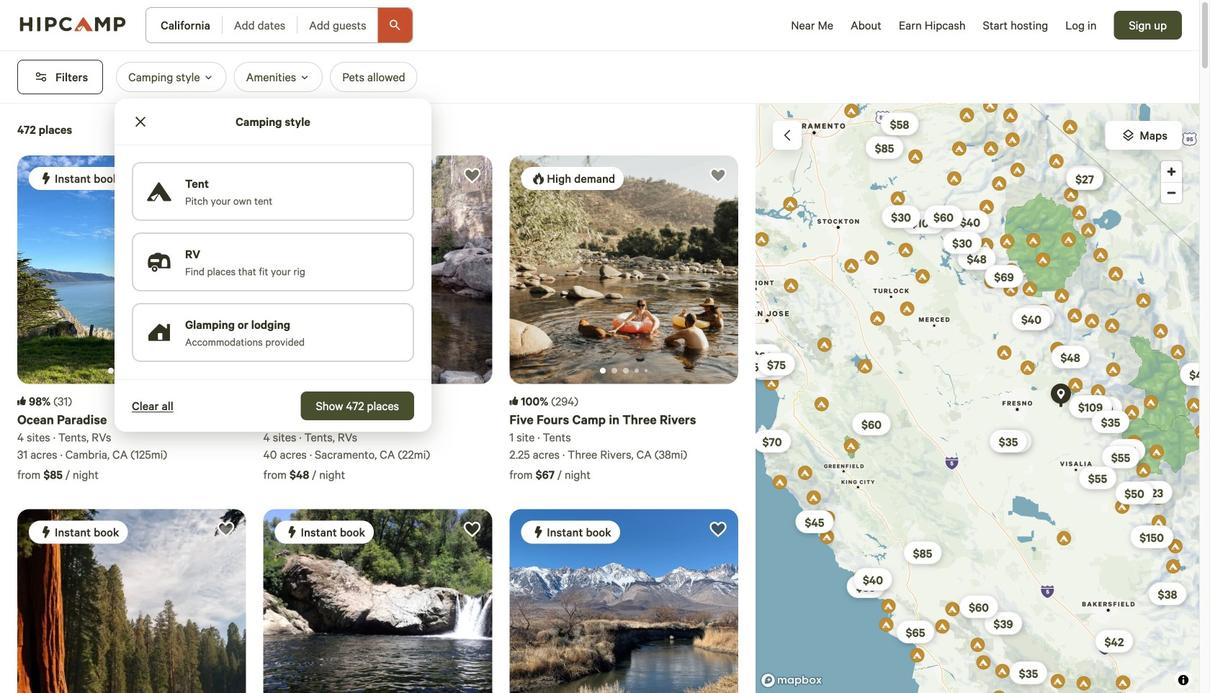 Task type: vqa. For each thing, say whether or not it's contained in the screenshot.
A man opens the sliding door of his camper van in the snow Image
no



Task type: locate. For each thing, give the bounding box(es) containing it.
current image image
[[108, 368, 114, 374], [600, 368, 606, 374], [612, 368, 617, 374], [623, 368, 629, 374], [635, 369, 639, 373], [645, 370, 648, 373]]

map marker element
[[1051, 384, 1071, 407]]

toggle attribution image
[[1179, 673, 1188, 689]]

zoom in image
[[1161, 161, 1182, 182]]



Task type: describe. For each thing, give the bounding box(es) containing it.
map region
[[756, 104, 1199, 694]]

zoom out image
[[1161, 183, 1182, 203]]



